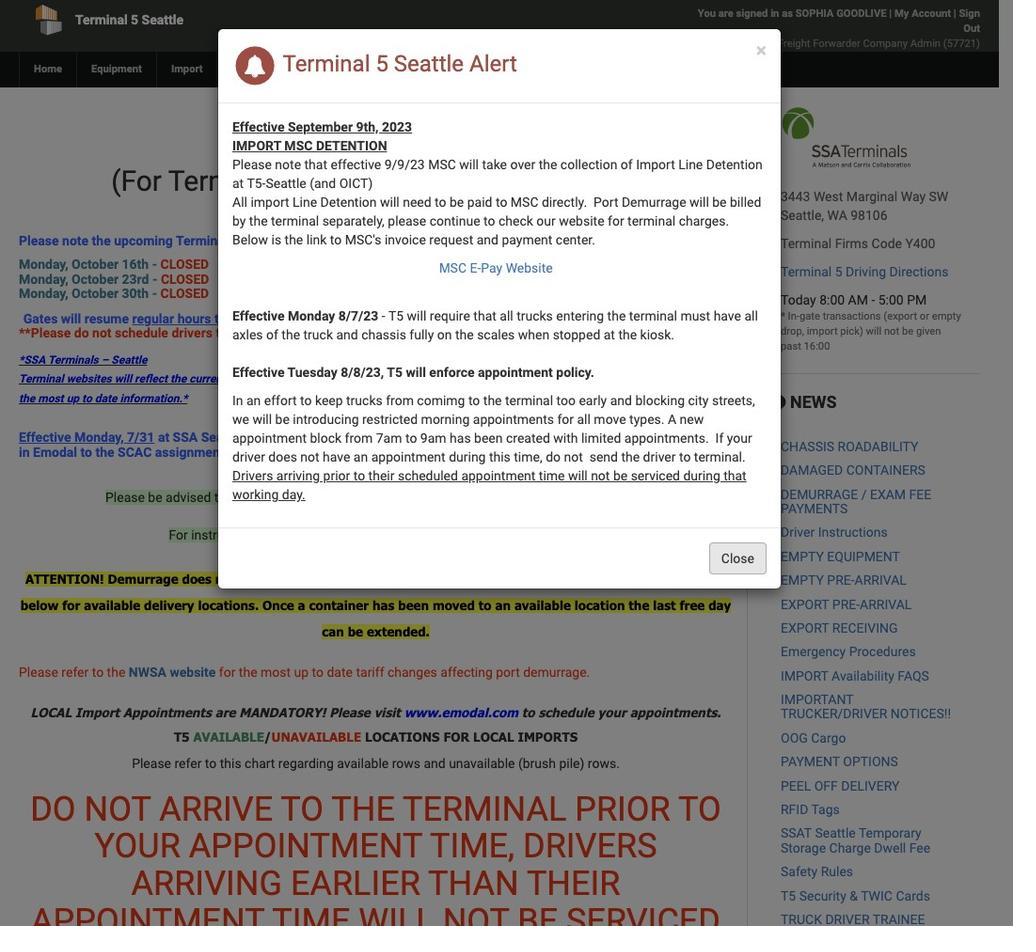 Task type: locate. For each thing, give the bounding box(es) containing it.
to right prior
[[678, 790, 722, 830]]

- inside today                                                                                                                                                                                                                                                                                                                                                                                                                                                                                                                                                                                                                                                                                                           8:00 am - 5:00 pm * in-gate transactions (export or empty drop, import pick) will not be given past 16:00
[[872, 293, 875, 308]]

0 vertical spatial date
[[95, 392, 117, 405]]

5 inside welcome to terminal 5 (for terminal map click here, t5 yard map )
[[504, 134, 520, 167]]

t5 up the 'check' on the top
[[479, 165, 511, 198]]

0 vertical spatial demurrage
[[622, 195, 687, 210]]

1 horizontal spatial link
[[555, 528, 580, 543]]

1 vertical spatial an
[[354, 450, 368, 465]]

all inside in an effort to keep trucks from comimg to the terminal too early and blocking city streets, we will be introducing restricted morning appointments for all move types. a new appointment block from 7am to 9am has been created with limited appointments.  if your driver does not have an appointment during this time, do not  send the driver to terminal. drivers arriving prior to their scheduled appointment time will not be serviced during that working day.
[[577, 412, 591, 427]]

not inside gates will resume regular hours the remainder of those weeks unless otherwise noted. **please do not schedule drivers to arrive at the terminals prior to gate opening at 8:00 am!**
[[92, 326, 112, 341]]

not down (export
[[885, 326, 900, 338]]

seattle inside effective september 9th, 2023 import msc detention please note that effective 9/9/23 msc will take over the collection of import line detention at t5-seattle (and oict) all import line detention will need to be paid to msc directly.  port demurrage will be billed by the terminal separately, please continue to check our website for terminal charges. below is the link to msc's invoice request and payment center.
[[266, 176, 307, 191]]

0 horizontal spatial is
[[272, 232, 282, 248]]

arrive
[[159, 790, 273, 830]]

0 horizontal spatial line
[[293, 195, 317, 210]]

0 horizontal spatial prior
[[323, 469, 350, 484]]

0 vertical spatial detention
[[707, 157, 763, 172]]

container inside attention! demurrage does not accrue until containers are moved into deliverable locations. please see chart below for available delivery locations. once a container has been moved to an available location the last free day can be extended.
[[309, 598, 369, 614]]

gate
[[800, 311, 821, 323], [411, 326, 437, 341]]

1 to from the left
[[281, 790, 324, 830]]

0 horizontal spatial refer
[[62, 666, 89, 681]]

1 closed from the top
[[161, 257, 209, 272]]

1 vertical spatial as
[[615, 373, 627, 386]]

as left sophia
[[782, 8, 793, 20]]

instructions
[[818, 525, 888, 541]]

1 vertical spatial are
[[388, 572, 408, 587]]

please up keep
[[338, 373, 372, 386]]

been inside in an effort to keep trucks from comimg to the terminal too early and blocking city streets, we will be introducing restricted morning appointments for all move types. a new appointment block from 7am to 9am has been created with limited appointments.  if your driver does not have an appointment during this time, do not  send the driver to terminal. drivers arriving prior to their scheduled appointment time will not be serviced during that working day.
[[474, 431, 503, 446]]

does up arriving
[[269, 450, 297, 465]]

schedule inside gates will resume regular hours the remainder of those weeks unless otherwise noted. **please do not schedule drivers to arrive at the terminals prior to gate opening at 8:00 am!**
[[115, 326, 168, 341]]

all left '*'
[[745, 309, 758, 324]]

most inside *ssa terminals – seattle terminal websites will reflect the current gate/yard schedules. please do not rely on information from outside parties as they may not reflect the most up to date information.*
[[38, 392, 64, 405]]

temporary
[[859, 827, 922, 842]]

do inside gates will resume regular hours the remainder of those weeks unless otherwise noted. **please do not schedule drivers to arrive at the terminals prior to gate opening at 8:00 am!**
[[74, 326, 89, 341]]

rules
[[821, 865, 854, 880]]

collection
[[561, 157, 618, 172]]

0 vertical spatial are
[[719, 8, 734, 20]]

line down '(and'
[[293, 195, 317, 210]]

paired
[[689, 430, 726, 445]]

most up mandatory!
[[261, 666, 291, 681]]

terminals down 'effort'
[[246, 430, 305, 445]]

1 vertical spatial is
[[272, 232, 282, 248]]

arrival up receiving
[[860, 597, 912, 612]]

0 vertical spatial website
[[559, 214, 605, 229]]

terminals inside 'at ssa seattle terminals all trucks must have their license plate and rfid tag properly paired in emodal to the scac assignment of the container being picked up.'
[[246, 430, 305, 445]]

terminal 5 driving directions link
[[781, 264, 949, 280]]

1 horizontal spatial demurrage
[[622, 195, 687, 210]]

important trucker/driver notices!! link
[[781, 693, 951, 722]]

chart inside attention! demurrage does not accrue until containers are moved into deliverable locations. please see chart below for available delivery locations. once a container has been moved to an available location the last free day can be extended.
[[694, 572, 727, 587]]

will left enforce
[[406, 365, 426, 380]]

/ left exam in the bottom of the page
[[862, 487, 867, 502]]

2 vertical spatial an
[[495, 598, 511, 614]]

0 vertical spatial on
[[437, 328, 452, 343]]

are right containers at the bottom of the page
[[388, 572, 408, 587]]

0 horizontal spatial an
[[247, 393, 261, 408]]

1 horizontal spatial import
[[781, 669, 829, 684]]

1 vertical spatial during
[[684, 469, 721, 484]]

at left t5-
[[232, 176, 244, 191]]

1 horizontal spatial are
[[388, 572, 408, 587]]

2 | from the left
[[954, 8, 957, 20]]

not right may
[[679, 373, 695, 386]]

not up –
[[92, 326, 112, 341]]

in inside 'at ssa seattle terminals all trucks must have their license plate and rfid tag properly paired in emodal to the scac assignment of the container being picked up.'
[[19, 445, 30, 460]]

msc up the 'check' on the top
[[511, 195, 539, 210]]

8:00
[[820, 293, 845, 308], [506, 326, 532, 341]]

demurrage / exam fee payments link
[[781, 487, 932, 517]]

payment options link
[[781, 755, 899, 770]]

has down morning
[[450, 431, 471, 446]]

export up export receiving link
[[781, 597, 829, 612]]

pay
[[481, 261, 503, 276]]

refer for please refer to the nwsa website for the most up to date tariff changes affecting port demurrage.
[[62, 666, 89, 681]]

0 horizontal spatial most
[[38, 392, 64, 405]]

do inside in an effort to keep trucks from comimg to the terminal too early and blocking city streets, we will be introducing restricted morning appointments for all move types. a new appointment block from 7am to 9am has been created with limited appointments.  if your driver does not have an appointment during this time, do not  send the driver to terminal. drivers arriving prior to their scheduled appointment time will not be serviced during that working day.
[[546, 450, 561, 465]]

as left they in the top of the page
[[615, 373, 627, 386]]

most down the *ssa at the top of the page
[[38, 392, 64, 405]]

monday
[[288, 309, 335, 324]]

import inside today                                                                                                                                                                                                                                                                                                                                                                                                                                                                                                                                                                                                                                                                                                           8:00 am - 5:00 pm * in-gate transactions (export or empty drop, import pick) will not be given past 16:00
[[807, 326, 838, 338]]

date down websites
[[95, 392, 117, 405]]

terminal down ')'
[[628, 214, 676, 229]]

ssat seattle temporary storage charge dwell fee link
[[781, 827, 931, 856]]

1 horizontal spatial |
[[954, 8, 957, 20]]

been
[[474, 431, 503, 446], [398, 598, 429, 614]]

refer down the guidelines
[[401, 528, 428, 543]]

website inside effective september 9th, 2023 import msc detention please note that effective 9/9/23 msc will take over the collection of import line detention at t5-seattle (and oict) all import line detention will need to be paid to msc directly.  port demurrage will be billed by the terminal separately, please continue to check our website for terminal charges. below is the link to msc's invoice request and payment center.
[[559, 214, 605, 229]]

of
[[621, 157, 633, 172], [301, 311, 313, 326], [266, 328, 278, 343], [228, 445, 240, 460]]

moved left into
[[412, 572, 454, 587]]

0 vertical spatial link
[[481, 445, 506, 460]]

not right do at the bottom of page
[[84, 790, 151, 830]]

1 horizontal spatial /
[[862, 487, 867, 502]]

map
[[285, 165, 341, 198], [582, 165, 638, 198]]

terminal inside terminal 5 seattle link
[[75, 12, 128, 27]]

1 horizontal spatial website
[[559, 214, 605, 229]]

5 for terminal 5 driving directions
[[835, 264, 843, 280]]

an right the in
[[247, 393, 261, 408]]

line right ')'
[[679, 157, 703, 172]]

t5 security & twic cards link
[[781, 889, 931, 904]]

demurrage inside attention! demurrage does not accrue until containers are moved into deliverable locations. please see chart below for available delivery locations. once a container has been moved to an available location the last free day can be extended.
[[108, 572, 178, 587]]

all
[[232, 195, 247, 210]]

be inside attention! demurrage does not accrue until containers are moved into deliverable locations. please see chart below for available delivery locations. once a container has been moved to an available location the last free day can be extended.
[[348, 625, 363, 640]]

arrival down equipment at the right of page
[[855, 573, 907, 588]]

detention up separately,
[[320, 195, 377, 210]]

and
[[477, 232, 499, 248], [336, 328, 358, 343], [610, 393, 632, 408], [558, 430, 580, 445], [424, 756, 446, 771]]

please be advised that beginning june 3, 2023
[[105, 490, 379, 505]]

-
[[152, 257, 157, 272], [152, 272, 158, 287], [152, 286, 157, 301], [872, 293, 875, 308], [382, 309, 386, 324]]

out
[[964, 23, 981, 35]]

changes
[[388, 666, 437, 681]]

tariff
[[356, 666, 384, 681]]

please note the upcoming terminal 5 gate/yard schedule. monday, october 16th - closed monday, october 23rd - closed monday, october 30th - closed
[[19, 233, 362, 301]]

effective for effective monday 8/7/23
[[232, 309, 285, 324]]

from left outside
[[509, 373, 533, 386]]

they
[[630, 373, 652, 386]]

terminal 5 seattle link
[[19, 0, 403, 40]]

- inside - t5 will require that all trucks entering the terminal must have all axles of the truck and chassis fully on the scales when stopped at the kiosk.
[[382, 309, 386, 324]]

empty
[[781, 549, 824, 564], [781, 573, 824, 588]]

1 horizontal spatial refer
[[175, 756, 202, 771]]

export up emergency
[[781, 621, 829, 636]]

charge
[[830, 841, 871, 856]]

their down "picked"
[[369, 469, 395, 484]]

1 horizontal spatial this
[[489, 450, 511, 465]]

please inside effective september 9th, 2023 import msc detention please note that effective 9/9/23 msc will take over the collection of import line detention at t5-seattle (and oict) all import line detention will need to be paid to msc directly.  port demurrage will be billed by the terminal separately, please continue to check our website for terminal charges. below is the link to msc's invoice request and payment center.
[[388, 214, 427, 229]]

0 vertical spatial moved
[[412, 572, 454, 587]]

at right the stopped
[[604, 328, 615, 343]]

move
[[594, 412, 626, 427]]

do inside *ssa terminals – seattle terminal websites will reflect the current gate/yard schedules. please do not rely on information from outside parties as they may not reflect the most up to date information.*
[[375, 373, 388, 386]]

will right the "gates"
[[61, 311, 81, 326]]

2 horizontal spatial import
[[636, 157, 675, 172]]

for inside in an effort to keep trucks from comimg to the terminal too early and blocking city streets, we will be introducing restricted morning appointments for all move types. a new appointment block from 7am to 9am has been created with limited appointments.  if your driver does not have an appointment during this time, do not  send the driver to terminal. drivers arriving prior to their scheduled appointment time will not be serviced during that working day.
[[558, 412, 574, 427]]

2 closed from the top
[[161, 272, 209, 287]]

terminal
[[403, 790, 567, 830]]

0 horizontal spatial link
[[481, 445, 506, 460]]

terminal up by
[[168, 165, 278, 198]]

3443
[[781, 189, 811, 204]]

transactions
[[823, 311, 881, 323]]

2 horizontal spatial do
[[546, 450, 561, 465]]

chart down the available
[[245, 756, 275, 771]]

in inside the you are signed in as sophia goodlive | my account | sign out broker/freight forwarder company admin (57721)
[[771, 8, 780, 20]]

refer left nwsa
[[62, 666, 89, 681]]

schedule down 30th
[[115, 326, 168, 341]]

reflect up information.*
[[135, 373, 168, 386]]

today for today                                                                                                                                                                                                                                                                                                                                                                                                                                                                                                                                                                                                                                                                                                           8:00 am - 5:00 pm * in-gate transactions (export or empty drop, import pick) will not be given past 16:00
[[781, 293, 817, 308]]

1 vertical spatial 8:00
[[506, 326, 532, 341]]

keep
[[315, 393, 343, 408]]

up
[[66, 392, 79, 405], [294, 666, 309, 681]]

those
[[316, 311, 349, 326]]

and up move
[[610, 393, 632, 408]]

info circle image
[[772, 394, 786, 411]]

morning
[[421, 412, 470, 427]]

website
[[506, 261, 553, 276]]

policy.
[[556, 365, 595, 380]]

see
[[669, 572, 690, 587]]

terminal inside *ssa terminals – seattle terminal websites will reflect the current gate/yard schedules. please do not rely on information from outside parties as they may not reflect the most up to date information.*
[[19, 373, 64, 386]]

/ down mandatory!
[[264, 730, 272, 745]]

0 vertical spatial please
[[388, 214, 427, 229]]

1 horizontal spatial msc
[[428, 157, 456, 172]]

here,
[[412, 165, 472, 198]]

1 horizontal spatial import
[[807, 326, 838, 338]]

will
[[460, 157, 479, 172], [380, 195, 400, 210], [690, 195, 709, 210], [407, 309, 427, 324], [61, 311, 81, 326], [866, 326, 882, 338], [406, 365, 426, 380], [115, 373, 132, 386], [253, 412, 272, 427], [568, 469, 588, 484]]

0 horizontal spatial from
[[345, 431, 373, 446]]

in
[[232, 393, 243, 408]]

rfid down peel
[[781, 803, 809, 818]]

rfid inside 'at ssa seattle terminals all trucks must have their license plate and rfid tag properly paired in emodal to the scac assignment of the container being picked up.'
[[583, 430, 611, 445]]

please up last
[[624, 572, 665, 587]]

8:00 inside today                                                                                                                                                                                                                                                                                                                                                                                                                                                                                                                                                                                                                                                                                                           8:00 am - 5:00 pm * in-gate transactions (export or empty drop, import pick) will not be given past 16:00
[[820, 293, 845, 308]]

available down the local import appointments are mandatory! please visit www.emodal.com to schedule your appointments. t5 available / unavailable locations for local imports
[[337, 756, 389, 771]]

1 horizontal spatial today
[[781, 293, 817, 308]]

2 vertical spatial on
[[264, 528, 279, 543]]

prior inside in an effort to keep trucks from comimg to the terminal too early and blocking city streets, we will be introducing restricted morning appointments for all move types. a new appointment block from 7am to 9am has been created with limited appointments.  if your driver does not have an appointment during this time, do not  send the driver to terminal. drivers arriving prior to their scheduled appointment time will not be serviced during that working day.
[[323, 469, 350, 484]]

1 vertical spatial /
[[264, 730, 272, 745]]

gate down require
[[411, 326, 437, 341]]

locations. down the accrue
[[198, 598, 259, 614]]

your inside in an effort to keep trucks from comimg to the terminal too early and blocking city streets, we will be introducing restricted morning appointments for all move types. a new appointment block from 7am to 9am has been created with limited appointments.  if your driver does not have an appointment during this time, do not  send the driver to terminal. drivers arriving prior to their scheduled appointment time will not be serviced during that working day.
[[727, 431, 753, 446]]

available down attention!
[[84, 598, 140, 614]]

0 vertical spatial this
[[489, 450, 511, 465]]

are inside the local import appointments are mandatory! please visit www.emodal.com to schedule your appointments. t5 available / unavailable locations for local imports
[[215, 706, 236, 721]]

2 horizontal spatial are
[[719, 8, 734, 20]]

are up the available
[[215, 706, 236, 721]]

receiving
[[833, 621, 898, 636]]

import inside effective september 9th, 2023 import msc detention please note that effective 9/9/23 msc will take over the collection of import line detention at t5-seattle (and oict) all import line detention will need to be paid to msc directly.  port demurrage will be billed by the terminal separately, please continue to check our website for terminal charges. below is the link to msc's invoice request and payment center.
[[232, 138, 281, 153]]

0 vertical spatial terminals
[[48, 354, 99, 367]]

up inside *ssa terminals – seattle terminal websites will reflect the current gate/yard schedules. please do not rely on information from outside parties as they may not reflect the most up to date information.*
[[66, 392, 79, 405]]

0 horizontal spatial import
[[251, 195, 289, 210]]

plate
[[525, 430, 554, 445]]

1 vertical spatial chart
[[245, 756, 275, 771]]

today up in-
[[781, 293, 817, 308]]

will right we
[[253, 412, 272, 427]]

0 horizontal spatial as
[[615, 373, 627, 386]]

containers
[[847, 463, 926, 478]]

on down require
[[437, 328, 452, 343]]

notices!!
[[891, 707, 951, 722]]

1 driver from the left
[[232, 450, 265, 465]]

be up continue
[[450, 195, 464, 210]]

0 vertical spatial most
[[38, 392, 64, 405]]

to down regarding
[[281, 790, 324, 830]]

be
[[450, 195, 464, 210], [713, 195, 727, 210], [902, 326, 914, 338], [275, 412, 290, 427], [613, 469, 628, 484], [148, 490, 162, 505], [348, 625, 363, 640]]

terminal up equipment
[[75, 12, 128, 27]]

today inside today                                                                                                                                                                                                                                                                                                                                                                                                                                                                                                                                                                                                                                                                                                           8:00 am - 5:00 pm * in-gate transactions (export or empty drop, import pick) will not be given past 16:00
[[781, 293, 817, 308]]

your up rows.
[[598, 706, 627, 721]]

and down 8/7/23 at top
[[336, 328, 358, 343]]

emodal
[[33, 445, 77, 460]]

0 horizontal spatial date
[[95, 392, 117, 405]]

0 vertical spatial schedule
[[115, 326, 168, 341]]

october left 23rd
[[72, 272, 119, 287]]

drivers
[[523, 828, 657, 867]]

import down t5-
[[251, 195, 289, 210]]

1 horizontal spatial from
[[386, 393, 414, 408]]

1 export from the top
[[781, 597, 829, 612]]

all up scales
[[500, 309, 514, 324]]

not inside today                                                                                                                                                                                                                                                                                                                                                                                                                                                                                                                                                                                                                                                                                                           8:00 am - 5:00 pm * in-gate transactions (export or empty drop, import pick) will not be given past 16:00
[[885, 326, 900, 338]]

2 driver from the left
[[643, 450, 676, 465]]

appointment down time,
[[461, 469, 536, 484]]

(and
[[310, 176, 336, 191]]

rows.
[[588, 756, 620, 771]]

trucks inside - t5 will require that all trucks entering the terminal must have all axles of the truck and chassis fully on the scales when stopped at the kiosk.
[[517, 309, 553, 324]]

empty down empty equipment link
[[781, 573, 824, 588]]

1 horizontal spatial 2023
[[382, 120, 412, 135]]

0 vertical spatial do
[[74, 326, 89, 341]]

chassis
[[781, 439, 835, 454]]

on right "rely"
[[432, 373, 444, 386]]

import down emergency
[[781, 669, 829, 684]]

please inside the local import appointments are mandatory! please visit www.emodal.com to schedule your appointments. t5 available / unavailable locations for local imports
[[330, 706, 371, 721]]

are right you at the top of the page
[[719, 8, 734, 20]]

has inside attention! demurrage does not accrue until containers are moved into deliverable locations. please see chart below for available delivery locations. once a container has been moved to an available location the last free day can be extended.
[[373, 598, 395, 614]]

and inside 'at ssa seattle terminals all trucks must have their license plate and rfid tag properly paired in emodal to the scac assignment of the container being picked up.'
[[558, 430, 580, 445]]

past
[[781, 341, 802, 353]]

t5 inside chassis roadability damaged containers demurrage / exam fee payments driver instructions empty equipment empty pre-arrival export pre-arrival export receiving emergency procedures import availability faqs important trucker/driver notices!! oog cargo payment options peel off delivery rfid tags ssat seattle temporary storage charge dwell fee safety rules t5 security & twic cards
[[781, 889, 796, 904]]

to inside attention! demurrage does not accrue until containers are moved into deliverable locations. please see chart below for available delivery locations. once a container has been moved to an available location the last free day can be extended.
[[479, 598, 492, 614]]

rfid up scheduled
[[425, 445, 453, 460]]

all
[[308, 430, 331, 445]]

way
[[901, 189, 926, 204]]

0 horizontal spatial gate
[[411, 326, 437, 341]]

be down (export
[[902, 326, 914, 338]]

that up scales
[[474, 309, 497, 324]]

1 vertical spatial empty
[[781, 573, 824, 588]]

available down the deliverable
[[515, 598, 571, 614]]

terminal 5 seattle image
[[781, 106, 912, 168]]

1 empty from the top
[[781, 549, 824, 564]]

0 horizontal spatial demurrage
[[108, 572, 178, 587]]

0 horizontal spatial terminals
[[48, 354, 99, 367]]

0 horizontal spatial today
[[557, 99, 593, 114]]

be
[[518, 902, 558, 927]]

import inside the local import appointments are mandatory! please visit www.emodal.com to schedule your appointments. t5 available / unavailable locations for local imports
[[75, 706, 120, 721]]

of inside gates will resume regular hours the remainder of those weeks unless otherwise noted. **please do not schedule drivers to arrive at the terminals prior to gate opening at 8:00 am!**
[[301, 311, 313, 326]]

do up time on the right bottom
[[546, 450, 561, 465]]

0 horizontal spatial schedule
[[115, 326, 168, 341]]

0 vertical spatial arrival
[[855, 573, 907, 588]]

and inside - t5 will require that all trucks entering the terminal must have all axles of the truck and chassis fully on the scales when stopped at the kiosk.
[[336, 328, 358, 343]]

1 vertical spatial from
[[386, 393, 414, 408]]

and inside effective september 9th, 2023 import msc detention please note that effective 9/9/23 msc will take over the collection of import line detention at t5-seattle (and oict) all import line detention will need to be paid to msc directly.  port demurrage will be billed by the terminal separately, please continue to check our website for terminal charges. below is the link to msc's invoice request and payment center.
[[477, 232, 499, 248]]

june
[[301, 490, 330, 505]]

2 vertical spatial do
[[546, 450, 561, 465]]

this
[[489, 450, 511, 465], [220, 756, 242, 771]]

0 vertical spatial import
[[232, 138, 281, 153]]

guidelines
[[389, 471, 462, 486]]

not inside attention! demurrage does not accrue until containers are moved into deliverable locations. please see chart below for available delivery locations. once a container has been moved to an available location the last free day can be extended.
[[215, 572, 236, 587]]

2 empty from the top
[[781, 573, 824, 588]]

not left "rely"
[[391, 373, 407, 386]]

1 horizontal spatial in
[[771, 8, 780, 20]]

gates
[[23, 311, 58, 326]]

1 horizontal spatial been
[[474, 431, 503, 446]]

to inside *ssa terminals – seattle terminal websites will reflect the current gate/yard schedules. please do not rely on information from outside parties as they may not reflect the most up to date information.*
[[82, 392, 92, 405]]

0 vertical spatial your
[[727, 431, 753, 446]]

will inside today                                                                                                                                                                                                                                                                                                                                                                                                                                                                                                                                                                                                                                                                                                           8:00 am - 5:00 pm * in-gate transactions (export or empty drop, import pick) will not be given past 16:00
[[866, 326, 882, 338]]

welcome
[[232, 134, 349, 167]]

1 horizontal spatial local
[[473, 730, 514, 745]]

1 vertical spatial import
[[636, 157, 675, 172]]

this inside in an effort to keep trucks from comimg to the terminal too early and blocking city streets, we will be introducing restricted morning appointments for all move types. a new appointment block from 7am to 9am has been created with limited appointments.  if your driver does not have an appointment during this time, do not  send the driver to terminal. drivers arriving prior to their scheduled appointment time will not be serviced during that working day.
[[489, 450, 511, 465]]

0 vertical spatial line
[[679, 157, 703, 172]]

has inside in an effort to keep trucks from comimg to the terminal too early and blocking city streets, we will be introducing restricted morning appointments for all move types. a new appointment block from 7am to 9am has been created with limited appointments.  if your driver does not have an appointment during this time, do not  send the driver to terminal. drivers arriving prior to their scheduled appointment time will not be serviced during that working day.
[[450, 431, 471, 446]]

0 horizontal spatial /
[[264, 730, 272, 745]]

have inside - t5 will require that all trucks entering the terminal must have all axles of the truck and chassis fully on the scales when stopped at the kiosk.
[[714, 309, 742, 324]]

1 vertical spatial 2023
[[347, 490, 376, 505]]

sign
[[959, 8, 981, 20]]

please
[[232, 157, 272, 172], [19, 233, 59, 248], [338, 373, 372, 386], [105, 490, 145, 505], [624, 572, 665, 587], [19, 666, 58, 681], [330, 706, 371, 721], [132, 756, 171, 771]]

0 vertical spatial refer
[[401, 528, 428, 543]]

please up invoice
[[388, 214, 427, 229]]

- right 23rd
[[152, 272, 158, 287]]

1 vertical spatial today
[[781, 293, 817, 308]]

0 vertical spatial chart
[[694, 572, 727, 587]]

port
[[496, 666, 520, 681]]

seattle inside chassis roadability damaged containers demurrage / exam fee payments driver instructions empty equipment empty pre-arrival export pre-arrival export receiving emergency procedures import availability faqs important trucker/driver notices!! oog cargo payment options peel off delivery rfid tags ssat seattle temporary storage charge dwell fee safety rules t5 security & twic cards
[[815, 827, 856, 842]]

0 horizontal spatial reflect
[[135, 373, 168, 386]]

effective down websites
[[19, 430, 71, 445]]

2 vertical spatial have
[[323, 450, 350, 465]]

is
[[596, 99, 606, 114], [272, 232, 282, 248]]

does inside attention! demurrage does not accrue until containers are moved into deliverable locations. please see chart below for available delivery locations. once a container has been moved to an available location the last free day can be extended.
[[182, 572, 212, 587]]

0 vertical spatial as
[[782, 8, 793, 20]]

please inside the please note the upcoming terminal 5 gate/yard schedule. monday, october 16th - closed monday, october 23rd - closed monday, october 30th - closed
[[19, 233, 59, 248]]

0 horizontal spatial note
[[62, 233, 89, 248]]

2023
[[382, 120, 412, 135], [347, 490, 376, 505]]

1 horizontal spatial prior
[[364, 326, 392, 341]]

have down block
[[323, 450, 350, 465]]

trucks inside in an effort to keep trucks from comimg to the terminal too early and blocking city streets, we will be introducing restricted morning appointments for all move types. a new appointment block from 7am to 9am has been created with limited appointments.  if your driver does not have an appointment during this time, do not  send the driver to terminal. drivers arriving prior to their scheduled appointment time will not be serviced during that working day.
[[346, 393, 383, 408]]

seattle down welcome
[[266, 176, 307, 191]]

0 vertical spatial trucks
[[517, 309, 553, 324]]

seattle right –
[[111, 354, 147, 367]]

parties
[[577, 373, 612, 386]]

date inside *ssa terminals – seattle terminal websites will reflect the current gate/yard schedules. please do not rely on information from outside parties as they may not reflect the most up to date information.*
[[95, 392, 117, 405]]

that down drivers
[[214, 490, 237, 505]]

we
[[232, 412, 249, 427]]

5 inside the please note the upcoming terminal 5 gate/yard schedule. monday, october 16th - closed monday, october 23rd - closed monday, october 30th - closed
[[232, 233, 239, 248]]

0 horizontal spatial their
[[369, 469, 395, 484]]

2 vertical spatial import
[[75, 706, 120, 721]]

types.
[[630, 412, 665, 427]]

seattle down we
[[201, 430, 243, 445]]

in right signed
[[771, 8, 780, 20]]

the inside attention! demurrage does not accrue until containers are moved into deliverable locations. please see chart below for available delivery locations. once a container has been moved to an available location the last free day can be extended.
[[629, 598, 650, 614]]

trucks up when
[[517, 309, 553, 324]]

t5 inside the local import appointments are mandatory! please visit www.emodal.com to schedule your appointments. t5 available / unavailable locations for local imports
[[174, 730, 190, 745]]

will inside gates will resume regular hours the remainder of those weeks unless otherwise noted. **please do not schedule drivers to arrive at the terminals prior to gate opening at 8:00 am!**
[[61, 311, 81, 326]]

will left need at the top of page
[[380, 195, 400, 210]]

effective inside effective september 9th, 2023 import msc detention please note that effective 9/9/23 msc will take over the collection of import line detention at t5-seattle (and oict) all import line detention will need to be paid to msc directly.  port demurrage will be billed by the terminal separately, please continue to check our website for terminal charges. below is the link to msc's invoice request and payment center.
[[232, 120, 285, 135]]

our
[[537, 214, 556, 229]]

1 vertical spatial does
[[182, 572, 212, 587]]

by
[[232, 214, 246, 229]]

please inside effective september 9th, 2023 import msc detention please note that effective 9/9/23 msc will take over the collection of import line detention at t5-seattle (and oict) all import line detention will need to be paid to msc directly.  port demurrage will be billed by the terminal separately, please continue to check our website for terminal charges. below is the link to msc's invoice request and payment center.
[[232, 157, 272, 172]]

prior inside gates will resume regular hours the remainder of those weeks unless otherwise noted. **please do not schedule drivers to arrive at the terminals prior to gate opening at 8:00 am!**
[[364, 326, 392, 341]]

time,
[[430, 828, 515, 867]]

terminal
[[271, 214, 319, 229], [628, 214, 676, 229], [629, 309, 678, 324], [505, 393, 553, 408]]

pre- down empty pre-arrival link
[[833, 597, 860, 612]]

map down detention
[[285, 165, 341, 198]]

import down terminal 5 seattle link
[[171, 63, 203, 75]]

an down the deliverable
[[495, 598, 511, 614]]

1 | from the left
[[890, 8, 892, 20]]

security
[[800, 889, 847, 904]]

be up the charges.
[[713, 195, 727, 210]]

2023 right 9th,
[[382, 120, 412, 135]]

from inside *ssa terminals – seattle terminal websites will reflect the current gate/yard schedules. please do not rely on information from outside parties as they may not reflect the most up to date information.*
[[509, 373, 533, 386]]

0 vertical spatial import
[[251, 195, 289, 210]]

8/8/23,
[[341, 365, 384, 380]]

their down morning
[[449, 430, 476, 445]]

0 vertical spatial empty
[[781, 549, 824, 564]]

driver up the serviced
[[643, 450, 676, 465]]

of inside - t5 will require that all trucks entering the terminal must have all axles of the truck and chassis fully on the scales when stopped at the kiosk.
[[266, 328, 278, 343]]

not
[[92, 326, 112, 341], [885, 326, 900, 338], [391, 373, 407, 386], [679, 373, 695, 386], [301, 450, 320, 465], [591, 469, 610, 484], [215, 572, 236, 587]]

for down attention!
[[62, 598, 80, 614]]

gate inside today                                                                                                                                                                                                                                                                                                                                                                                                                                                                                                                                                                                                                                                                                                           8:00 am - 5:00 pm * in-gate transactions (export or empty drop, import pick) will not be given past 16:00
[[800, 311, 821, 323]]

thursday,
[[609, 99, 665, 114]]

serviced
[[631, 469, 680, 484]]

1 vertical spatial gate
[[411, 326, 437, 341]]

(57721)
[[944, 38, 981, 50]]

driver
[[232, 450, 265, 465], [643, 450, 676, 465]]

will inside - t5 will require that all trucks entering the terminal must have all axles of the truck and chassis fully on the scales when stopped at the kiosk.
[[407, 309, 427, 324]]

from left 7am
[[345, 431, 373, 446]]

at right opening
[[491, 326, 503, 341]]

0 vertical spatial during
[[449, 450, 486, 465]]

0 horizontal spatial website
[[170, 666, 216, 681]]

chassis
[[362, 328, 406, 343]]

0 vertical spatial 2023
[[382, 120, 412, 135]]

effective for effective tuesday 8/8/23, t5 will enforce appointment policy.
[[232, 365, 285, 380]]

1 vertical spatial container
[[309, 598, 369, 614]]

schedule inside the local import appointments are mandatory! please visit www.emodal.com to schedule your appointments. t5 available / unavailable locations for local imports
[[539, 706, 594, 721]]

terminal 5 seattle
[[75, 12, 184, 27]]



Task type: vqa. For each thing, say whether or not it's contained in the screenshot.
password password field
no



Task type: describe. For each thing, give the bounding box(es) containing it.
payment
[[781, 755, 840, 770]]

at inside effective september 9th, 2023 import msc detention please note that effective 9/9/23 msc will take over the collection of import line detention at t5-seattle (and oict) all import line detention will need to be paid to msc directly.  port demurrage will be billed by the terminal separately, please continue to check our website for terminal charges. below is the link to msc's invoice request and payment center.
[[232, 176, 244, 191]]

october up resume
[[72, 286, 119, 301]]

invoice
[[385, 232, 426, 248]]

restricted
[[362, 412, 418, 427]]

2 horizontal spatial available
[[515, 598, 571, 614]]

for inside effective september 9th, 2023 import msc detention please note that effective 9/9/23 msc will take over the collection of import line detention at t5-seattle (and oict) all import line detention will need to be paid to msc directly.  port demurrage will be billed by the terminal separately, please continue to check our website for terminal charges. below is the link to msc's invoice request and payment center.
[[608, 214, 625, 229]]

faqs
[[898, 669, 930, 684]]

seattle inside *ssa terminals – seattle terminal websites will reflect the current gate/yard schedules. please do not rely on information from outside parties as they may not reflect the most up to date information.*
[[111, 354, 147, 367]]

for right nwsa website "link"
[[219, 666, 236, 681]]

3 closed from the top
[[161, 286, 209, 301]]

5 for terminal 5 seattle
[[131, 12, 138, 27]]

oog
[[781, 731, 808, 746]]

2 to from the left
[[678, 790, 722, 830]]

please inside *ssa terminals – seattle terminal websites will reflect the current gate/yard schedules. please do not rely on information from outside parties as they may not reflect the most up to date information.*
[[338, 373, 372, 386]]

12
[[718, 99, 733, 114]]

0 vertical spatial pre-
[[828, 573, 855, 588]]

license
[[479, 430, 522, 445]]

export link
[[217, 52, 277, 88]]

1 vertical spatial link
[[555, 528, 580, 543]]

limited
[[582, 431, 621, 446]]

1 vertical spatial local
[[473, 730, 514, 745]]

tag
[[614, 430, 633, 445]]

or
[[920, 311, 930, 323]]

terminal up need at the top of page
[[388, 134, 497, 167]]

t5 left "rely"
[[387, 365, 403, 380]]

scales
[[477, 328, 515, 343]]

pm
[[907, 293, 927, 308]]

will right time on the right bottom
[[568, 469, 588, 484]]

will inside *ssa terminals – seattle terminal websites will reflect the current gate/yard schedules. please do not rely on information from outside parties as they may not reflect the most up to date information.*
[[115, 373, 132, 386]]

account
[[912, 8, 951, 20]]

terminal up in-
[[781, 264, 832, 280]]

to inside 'at ssa seattle terminals all trucks must have their license plate and rfid tag properly paired in emodal to the scac assignment of the container being picked up.'
[[80, 445, 92, 460]]

0 vertical spatial appointment
[[189, 828, 422, 867]]

safety rules link
[[781, 865, 854, 880]]

must
[[681, 309, 711, 324]]

0 horizontal spatial locations.
[[198, 598, 259, 614]]

gate/yard
[[229, 373, 277, 386]]

will left the take
[[460, 157, 479, 172]]

be left advised
[[148, 490, 162, 505]]

terminal up the link
[[271, 214, 319, 229]]

please down below
[[19, 666, 58, 681]]

link
[[307, 232, 327, 248]]

entering
[[556, 309, 604, 324]]

a
[[668, 412, 677, 427]]

(for
[[111, 165, 162, 198]]

do not arrive to the terminal prior to your appointment time, drivers arriving earlier than their appointment time will not be servi
[[30, 790, 722, 927]]

being
[[325, 445, 358, 460]]

today for today is thursday, october 12
[[557, 99, 593, 114]]

1 horizontal spatial during
[[684, 469, 721, 484]]

0 horizontal spatial rfid
[[425, 445, 453, 460]]

of inside 'at ssa seattle terminals all trucks must have their license plate and rfid tag properly paired in emodal to the scac assignment of the container being picked up.'
[[228, 445, 240, 460]]

1 vertical spatial pre-
[[833, 597, 860, 612]]

export receiving link
[[781, 621, 898, 636]]

appointment down must
[[371, 450, 446, 465]]

terminal down seattle,
[[781, 236, 832, 251]]

1 vertical spatial moved
[[433, 598, 475, 614]]

2 horizontal spatial all
[[745, 309, 758, 324]]

their inside 'at ssa seattle terminals all trucks must have their license plate and rfid tag properly paired in emodal to the scac assignment of the container being picked up.'
[[449, 430, 476, 445]]

your inside the local import appointments are mandatory! please visit www.emodal.com to schedule your appointments. t5 available / unavailable locations for local imports
[[598, 706, 627, 721]]

that inside in an effort to keep trucks from comimg to the terminal too early and blocking city streets, we will be introducing restricted morning appointments for all move types. a new appointment block from 7am to 9am has been created with limited appointments.  if your driver does not have an appointment during this time, do not  send the driver to terminal. drivers arriving prior to their scheduled appointment time will not be serviced during that working day.
[[724, 469, 747, 484]]

appointment down we
[[232, 431, 307, 446]]

emergency
[[781, 645, 846, 660]]

as inside the you are signed in as sophia goodlive | my account | sign out broker/freight forwarder company admin (57721)
[[782, 8, 793, 20]]

1 horizontal spatial an
[[354, 450, 368, 465]]

0 horizontal spatial this
[[220, 756, 242, 771]]

terminals inside *ssa terminals – seattle terminal websites will reflect the current gate/yard schedules. please do not rely on information from outside parties as they may not reflect the most up to date information.*
[[48, 354, 99, 367]]

have inside 'at ssa seattle terminals all trucks must have their license plate and rfid tag properly paired in emodal to the scac assignment of the container being picked up.'
[[417, 430, 446, 445]]

outside
[[536, 373, 574, 386]]

1 horizontal spatial import
[[171, 63, 203, 75]]

5 for terminal 5 seattle alert
[[376, 51, 389, 77]]

2 reflect from the left
[[698, 373, 731, 386]]

will up the charges.
[[690, 195, 709, 210]]

seattle left alert
[[394, 51, 464, 77]]

beginning
[[241, 490, 298, 505]]

t5 inside - t5 will require that all trucks entering the terminal must have all axles of the truck and chassis fully on the scales when stopped at the kiosk.
[[389, 309, 404, 324]]

at inside - t5 will require that all trucks entering the terminal must have all axles of the truck and chassis fully on the scales when stopped at the kiosk.
[[604, 328, 615, 343]]

0 horizontal spatial not
[[84, 790, 151, 830]]

on inside *ssa terminals – seattle terminal websites will reflect the current gate/yard schedules. please do not rely on information from outside parties as they may not reflect the most up to date information.*
[[432, 373, 444, 386]]

1 reflect from the left
[[135, 373, 168, 386]]

2 map from the left
[[582, 165, 638, 198]]

98106
[[851, 208, 888, 223]]

not down all in the top left of the page
[[301, 450, 320, 465]]

as inside *ssa terminals – seattle terminal websites will reflect the current gate/yard schedules. please do not rely on information from outside parties as they may not reflect the most up to date information.*
[[615, 373, 627, 386]]

scac
[[118, 445, 152, 460]]

0 horizontal spatial all
[[500, 309, 514, 324]]

fee
[[910, 841, 931, 856]]

procedures
[[849, 645, 916, 660]]

their inside in an effort to keep trucks from comimg to the terminal too early and blocking city streets, we will be introducing restricted morning appointments for all move types. a new appointment block from 7am to 9am has been created with limited appointments.  if your driver does not have an appointment during this time, do not  send the driver to terminal. drivers arriving prior to their scheduled appointment time will not be serviced during that working day.
[[369, 469, 395, 484]]

1 horizontal spatial available
[[337, 756, 389, 771]]

note inside the please note the upcoming terminal 5 gate/yard schedule. monday, october 16th - closed monday, october 23rd - closed monday, october 30th - closed
[[62, 233, 89, 248]]

close
[[722, 551, 755, 567]]

below
[[232, 232, 268, 248]]

/ inside the local import appointments are mandatory! please visit www.emodal.com to schedule your appointments. t5 available / unavailable locations for local imports
[[264, 730, 272, 745]]

seattle up the "import" link
[[142, 12, 184, 27]]

early
[[579, 393, 607, 408]]

been inside attention! demurrage does not accrue until containers are moved into deliverable locations. please see chart below for available delivery locations. once a container has been moved to an available location the last free day can be extended.
[[398, 598, 429, 614]]

tuesday
[[288, 365, 338, 380]]

rfid tags link
[[781, 803, 840, 818]]

/ inside chassis roadability damaged containers demurrage / exam fee payments driver instructions empty equipment empty pre-arrival export pre-arrival export receiving emergency procedures import availability faqs important trucker/driver notices!! oog cargo payment options peel off delivery rfid tags ssat seattle temporary storage charge dwell fee safety rules t5 security & twic cards
[[862, 487, 867, 502]]

to inside the local import appointments are mandatory! please visit www.emodal.com to schedule your appointments. t5 available / unavailable locations for local imports
[[522, 706, 535, 721]]

import inside chassis roadability damaged containers demurrage / exam fee payments driver instructions empty equipment empty pre-arrival export pre-arrival export receiving emergency procedures import availability faqs important trucker/driver notices!! oog cargo payment options peel off delivery rfid tags ssat seattle temporary storage charge dwell fee safety rules t5 security & twic cards
[[781, 669, 829, 684]]

8:00 inside gates will resume regular hours the remainder of those weeks unless otherwise noted. **please do not schedule drivers to arrive at the terminals prior to gate opening at 8:00 am!**
[[506, 326, 532, 341]]

last
[[653, 598, 676, 614]]

information.*
[[120, 392, 188, 405]]

at inside 'at ssa seattle terminals all trucks must have their license plate and rfid tag properly paired in emodal to the scac assignment of the container being picked up.'
[[158, 430, 170, 445]]

9/9/23
[[385, 157, 425, 172]]

–
[[101, 354, 109, 367]]

note inside effective september 9th, 2023 import msc detention please note that effective 9/9/23 msc will take over the collection of import line detention at t5-seattle (and oict) all import line detention will need to be paid to msc directly.  port demurrage will be billed by the terminal separately, please continue to check our website for terminal charges. below is the link to msc's invoice request and payment center.
[[275, 157, 301, 172]]

(export
[[884, 311, 918, 323]]

unavailable
[[449, 756, 515, 771]]

container inside 'at ssa seattle terminals all trucks must have their license plate and rfid tag properly paired in emodal to the scac assignment of the container being picked up.'
[[265, 445, 321, 460]]

new
[[680, 412, 704, 427]]

ssat
[[781, 827, 812, 842]]

your
[[95, 828, 181, 867]]

terminal up september
[[283, 51, 370, 77]]

payment
[[502, 232, 553, 248]]

october left 12 at right top
[[669, 99, 715, 114]]

the inside the please note the upcoming terminal 5 gate/yard schedule. monday, october 16th - closed monday, october 23rd - closed monday, october 30th - closed
[[92, 233, 111, 248]]

effective for effective september 9th, 2023 import msc detention please note that effective 9/9/23 msc will take over the collection of import line detention at t5-seattle (and oict) all import line detention will need to be paid to msc directly.  port demurrage will be billed by the terminal separately, please continue to check our website for terminal charges. below is the link to msc's invoice request and payment center.
[[232, 120, 285, 135]]

kiosk.
[[640, 328, 675, 343]]

trucker/driver
[[781, 707, 888, 722]]

charges.
[[679, 214, 729, 229]]

rfid inside chassis roadability damaged containers demurrage / exam fee payments driver instructions empty equipment empty pre-arrival export pre-arrival export receiving emergency procedures import availability faqs important trucker/driver notices!! oog cargo payment options peel off delivery rfid tags ssat seattle temporary storage charge dwell fee safety rules t5 security & twic cards
[[781, 803, 809, 818]]

demurrage inside effective september 9th, 2023 import msc detention please note that effective 9/9/23 msc will take over the collection of import line detention at t5-seattle (and oict) all import line detention will need to be paid to msc directly.  port demurrage will be billed by the terminal separately, please continue to check our website for terminal charges. below is the link to msc's invoice request and payment center.
[[622, 195, 687, 210]]

1 vertical spatial please
[[359, 528, 397, 543]]

request
[[429, 232, 474, 248]]

are inside attention! demurrage does not accrue until containers are moved into deliverable locations. please see chart below for available delivery locations. once a container has been moved to an available location the last free day can be extended.
[[388, 572, 408, 587]]

cargo
[[811, 731, 846, 746]]

1 vertical spatial arrival
[[860, 597, 912, 612]]

1 vertical spatial appointment
[[31, 902, 264, 927]]

west
[[814, 189, 844, 204]]

delivery
[[144, 598, 194, 614]]

time
[[539, 469, 565, 484]]

at right arrive
[[268, 326, 280, 341]]

location
[[575, 598, 625, 614]]

exam
[[870, 487, 906, 502]]

directions
[[890, 264, 949, 280]]

1 horizontal spatial locations.
[[560, 572, 620, 587]]

appointment down when
[[478, 365, 553, 380]]

rfid tag link link
[[425, 445, 510, 460]]

terminal inside the please note the upcoming terminal 5 gate/yard schedule. monday, october 16th - closed monday, october 23rd - closed monday, october 30th - closed
[[176, 233, 228, 248]]

2023 inside effective september 9th, 2023 import msc detention please note that effective 9/9/23 msc will take over the collection of import line detention at t5-seattle (and oict) all import line detention will need to be paid to msc directly.  port demurrage will be billed by the terminal separately, please continue to check our website for terminal charges. below is the link to msc's invoice request and payment center.
[[382, 120, 412, 135]]

websites
[[66, 373, 112, 386]]

am
[[848, 293, 869, 308]]

in-
[[788, 311, 800, 323]]

0 horizontal spatial chart
[[245, 756, 275, 771]]

gate/yard
[[242, 233, 302, 248]]

driver
[[781, 525, 815, 541]]

nwsa
[[129, 666, 166, 681]]

for inside attention! demurrage does not accrue until containers are moved into deliverable locations. please see chart below for available delivery locations. once a container has been moved to an available location the last free day can be extended.
[[62, 598, 80, 614]]

1 vertical spatial website
[[170, 666, 216, 681]]

0 horizontal spatial available
[[84, 598, 140, 614]]

0 vertical spatial an
[[247, 393, 261, 408]]

2 vertical spatial from
[[345, 431, 373, 446]]

tag
[[456, 445, 478, 460]]

effective for effective monday, 7/31
[[19, 430, 71, 445]]

october left 16th
[[72, 257, 119, 272]]

1 horizontal spatial not
[[443, 902, 509, 927]]

be inside today                                                                                                                                                                                                                                                                                                                                                                                                                                                                                                                                                                                                                                                                                                           8:00 am - 5:00 pm * in-gate transactions (export or empty drop, import pick) will not be given past 16:00
[[902, 326, 914, 338]]

code
[[872, 236, 902, 251]]

16:00
[[804, 341, 830, 353]]

an inside attention! demurrage does not accrue until containers are moved into deliverable locations. please see chart below for available delivery locations. once a container has been moved to an available location the last free day can be extended.
[[495, 598, 511, 614]]

accrue
[[240, 572, 282, 587]]

- right 16th
[[152, 257, 157, 272]]

rely
[[410, 373, 429, 386]]

0 vertical spatial local
[[31, 706, 72, 721]]

msc's
[[345, 232, 382, 248]]

be down 'effort'
[[275, 412, 290, 427]]

will
[[359, 902, 435, 927]]

terminal inside in an effort to keep trucks from comimg to the terminal too early and blocking city streets, we will be introducing restricted morning appointments for all move types. a new appointment block from 7am to 9am has been created with limited appointments.  if your driver does not have an appointment during this time, do not  send the driver to terminal. drivers arriving prior to their scheduled appointment time will not be serviced during that working day.
[[505, 393, 553, 408]]

1 horizontal spatial up
[[294, 666, 309, 681]]

fully
[[410, 328, 434, 343]]

1 horizontal spatial most
[[261, 666, 291, 681]]

terminal inside - t5 will require that all trucks entering the terminal must have all axles of the truck and chassis fully on the scales when stopped at the kiosk.
[[629, 309, 678, 324]]

not down send
[[591, 469, 610, 484]]

www.emodal.com link
[[404, 706, 518, 721]]

please inside attention! demurrage does not accrue until containers are moved into deliverable locations. please see chart below for available delivery locations. once a container has been moved to an available location the last free day can be extended.
[[624, 572, 665, 587]]

t5-
[[247, 176, 266, 191]]

please down "appointments"
[[132, 756, 171, 771]]

&
[[850, 889, 858, 904]]

that inside effective september 9th, 2023 import msc detention please note that effective 9/9/23 msc will take over the collection of import line detention at t5-seattle (and oict) all import line detention will need to be paid to msc directly.  port demurrage will be billed by the terminal separately, please continue to check our website for terminal charges. below is the link to msc's invoice request and payment center.
[[304, 157, 328, 172]]

options
[[843, 755, 899, 770]]

gate inside gates will resume regular hours the remainder of those weeks unless otherwise noted. **please do not schedule drivers to arrive at the terminals prior to gate opening at 8:00 am!**
[[411, 326, 437, 341]]

on inside - t5 will require that all trucks entering the terminal must have all axles of the truck and chassis fully on the scales when stopped at the kiosk.
[[437, 328, 452, 343]]

seattle inside 'at ssa seattle terminals all trucks must have their license plate and rfid tag properly paired in emodal to the scac assignment of the container being picked up.'
[[201, 430, 243, 445]]

effective september 9th, 2023 import msc detention please note that effective 9/9/23 msc will take over the collection of import line detention at t5-seattle (and oict) all import line detention will need to be paid to msc directly.  port demurrage will be billed by the terminal separately, please continue to check our website for terminal charges. below is the link to msc's invoice request and payment center.
[[232, 120, 763, 248]]

2 horizontal spatial msc
[[511, 195, 539, 210]]

drivers
[[172, 326, 213, 341]]

arriving
[[277, 469, 320, 484]]

import inside effective september 9th, 2023 import msc detention please note that effective 9/9/23 msc will take over the collection of import line detention at t5-seattle (and oict) all import line detention will need to be paid to msc directly.  port demurrage will be billed by the terminal separately, please continue to check our website for terminal charges. below is the link to msc's invoice request and payment center.
[[251, 195, 289, 210]]

0 vertical spatial is
[[596, 99, 606, 114]]

day
[[709, 598, 731, 614]]

for
[[444, 730, 470, 745]]

is inside effective september 9th, 2023 import msc detention please note that effective 9/9/23 msc will take over the collection of import line detention at t5-seattle (and oict) all import line detention will need to be paid to msc directly.  port demurrage will be billed by the terminal separately, please continue to check our website for terminal charges. below is the link to msc's invoice request and payment center.
[[272, 232, 282, 248]]

import inside effective september 9th, 2023 import msc detention please note that effective 9/9/23 msc will take over the collection of import line detention at t5-seattle (and oict) all import line detention will need to be paid to msc directly.  port demurrage will be billed by the terminal separately, please continue to check our website for terminal charges. below is the link to msc's invoice request and payment center.
[[636, 157, 675, 172]]

september
[[288, 120, 353, 135]]

to inside welcome to terminal 5 (for terminal map click here, t5 yard map )
[[356, 134, 381, 167]]

take
[[482, 157, 507, 172]]

refer for please refer to this chart regarding available rows and unavailable (brush pile) rows.
[[175, 756, 202, 771]]

empty pre-arrival link
[[781, 573, 907, 588]]

and right rows
[[424, 756, 446, 771]]

0 vertical spatial msc
[[285, 138, 313, 153]]

2 export from the top
[[781, 621, 829, 636]]

does inside in an effort to keep trucks from comimg to the terminal too early and blocking city streets, we will be introducing restricted morning appointments for all move types. a new appointment block from 7am to 9am has been created with limited appointments.  if your driver does not have an appointment during this time, do not  send the driver to terminal. drivers arriving prior to their scheduled appointment time will not be serviced during that working day.
[[269, 450, 297, 465]]

t5 yard map link
[[479, 165, 638, 198]]

that inside - t5 will require that all trucks entering the terminal must have all axles of the truck and chassis fully on the scales when stopped at the kiosk.
[[474, 309, 497, 324]]

and inside in an effort to keep trucks from comimg to the terminal too early and blocking city streets, we will be introducing restricted morning appointments for all move types. a new appointment block from 7am to 9am has been created with limited appointments.  if your driver does not have an appointment during this time, do not  send the driver to terminal. drivers arriving prior to their scheduled appointment time will not be serviced during that working day.
[[610, 393, 632, 408]]

be down send
[[613, 469, 628, 484]]

- right 30th
[[152, 286, 157, 301]]

regular
[[132, 311, 174, 326]]

safety
[[781, 865, 818, 880]]

23rd
[[122, 272, 149, 287]]

are inside the you are signed in as sophia goodlive | my account | sign out broker/freight forwarder company admin (57721)
[[719, 8, 734, 20]]

1 map from the left
[[285, 165, 341, 198]]

have inside in an effort to keep trucks from comimg to the terminal too early and blocking city streets, we will be introducing restricted morning appointments for all move types. a new appointment block from 7am to 9am has been created with limited appointments.  if your driver does not have an appointment during this time, do not  send the driver to terminal. drivers arriving prior to their scheduled appointment time will not be serviced during that working day.
[[323, 450, 350, 465]]

1 vertical spatial date
[[327, 666, 353, 681]]

please down scac
[[105, 490, 145, 505]]

terminal firms code y400
[[781, 236, 936, 251]]

0 horizontal spatial detention
[[320, 195, 377, 210]]

(brush
[[518, 756, 556, 771]]

- t5 will require that all trucks entering the terminal must have all axles of the truck and chassis fully on the scales when stopped at the kiosk.
[[232, 309, 758, 343]]



